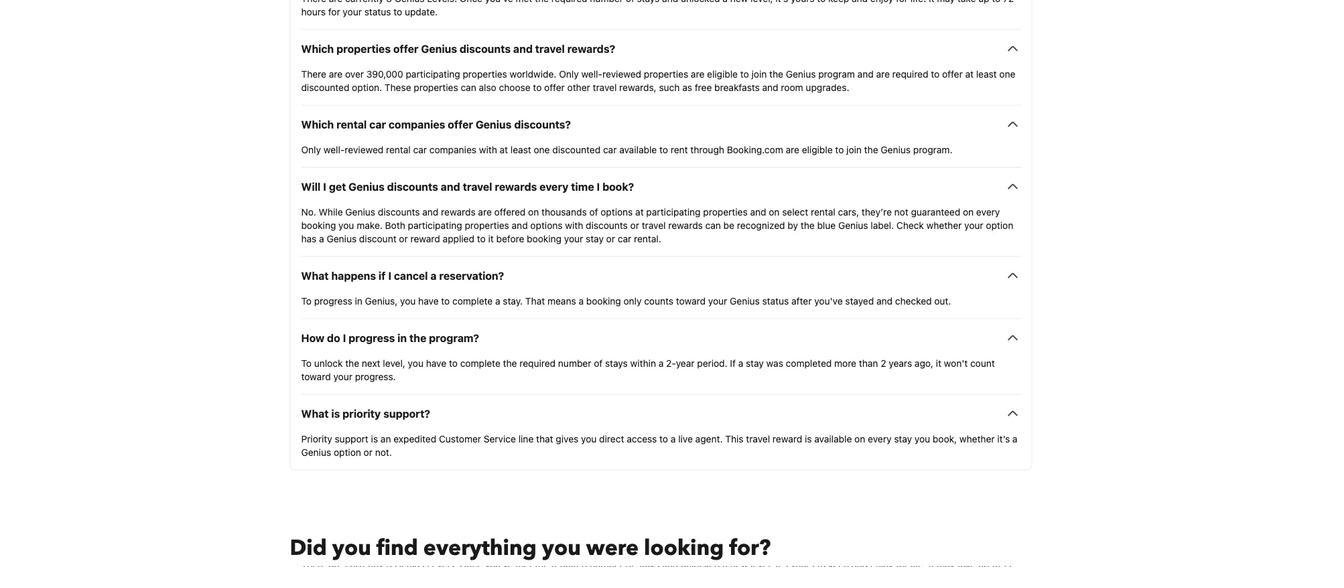 Task type: locate. For each thing, give the bounding box(es) containing it.
will
[[301, 180, 321, 193]]

0 horizontal spatial well-
[[323, 144, 345, 155]]

1 vertical spatial complete
[[460, 358, 500, 369]]

in inside dropdown button
[[397, 332, 407, 344]]

1 horizontal spatial booking
[[527, 233, 562, 244]]

1 to from the top
[[301, 295, 312, 306]]

2 there from the top
[[301, 68, 326, 79]]

your inside the "to unlock the next level, you have to complete the required number of stays within a 2-year period. if a stay was completed more than 2 years ago, it won't count toward your progress."
[[333, 371, 352, 382]]

with
[[479, 144, 497, 155], [565, 220, 583, 231]]

complete down reservation?
[[452, 295, 493, 306]]

genius inside "dropdown button"
[[421, 42, 457, 55]]

can
[[461, 82, 476, 93], [705, 220, 721, 231]]

1 vertical spatial number
[[558, 358, 591, 369]]

2 horizontal spatial at
[[965, 68, 974, 79]]

what
[[301, 269, 329, 282], [301, 407, 329, 420]]

companies down these
[[389, 118, 445, 131]]

you inside no. while genius discounts and rewards are offered on thousands of options at participating properties and on select rental cars, they're not guaranteed on every booking you make. both participating properties and options with discounts or travel rewards can be recognized by the blue genius label. check whether your option has a genius discount or reward applied to it before booking your stay or car rental.
[[338, 220, 354, 231]]

your down currently
[[343, 6, 362, 17]]

required inside there are over 390,000 participating properties worldwide. only well-reviewed properties are eligible to join the genius program and are required to offer at least one discounted option. these properties can also choose to offer other travel rewards, such as free breakfasts and room upgrades.
[[892, 68, 928, 79]]

discount
[[359, 233, 396, 244]]

every
[[540, 180, 568, 193], [976, 206, 1000, 217], [868, 433, 891, 444]]

1 vertical spatial progress
[[349, 332, 395, 344]]

1 horizontal spatial toward
[[676, 295, 706, 306]]

level,
[[751, 0, 773, 4], [383, 358, 405, 369]]

1 vertical spatial with
[[565, 220, 583, 231]]

discounted up time
[[552, 144, 601, 155]]

of inside the "to unlock the next level, you have to complete the required number of stays within a 2-year period. if a stay was completed more than 2 years ago, it won't count toward your progress."
[[594, 358, 603, 369]]

which
[[301, 42, 334, 55], [301, 118, 334, 131]]

are up free
[[691, 68, 704, 79]]

genius down the also
[[476, 118, 512, 131]]

what for what happens if i cancel a reservation?
[[301, 269, 329, 282]]

complete
[[452, 295, 493, 306], [460, 358, 500, 369]]

have
[[418, 295, 439, 306], [426, 358, 446, 369]]

2 horizontal spatial stay
[[894, 433, 912, 444]]

stays inside the "to unlock the next level, you have to complete the required number of stays within a 2-year period. if a stay was completed more than 2 years ago, it won't count toward your progress."
[[605, 358, 628, 369]]

0 vertical spatial stays
[[637, 0, 660, 4]]

2 horizontal spatial is
[[805, 433, 812, 444]]

to up how
[[301, 295, 312, 306]]

i inside what happens if i cancel a reservation? dropdown button
[[388, 269, 391, 282]]

whether right book,
[[959, 433, 995, 444]]

option inside no. while genius discounts and rewards are offered on thousands of options at participating properties and on select rental cars, they're not guaranteed on every booking you make. both participating properties and options with discounts or travel rewards can be recognized by the blue genius label. check whether your option has a genius discount or reward applied to it before booking your stay or car rental.
[[986, 220, 1013, 231]]

1 vertical spatial it
[[936, 358, 941, 369]]

service
[[484, 433, 516, 444]]

to inside 'priority support is an expedited customer service line that gives you direct access to a live agent. this travel reward is available on every stay you book, whether it's a genius option or not.'
[[659, 433, 668, 444]]

rental down "option."
[[336, 118, 367, 131]]

i right if on the top of the page
[[388, 269, 391, 282]]

over
[[345, 68, 364, 79]]

booking.com
[[727, 144, 783, 155]]

2 vertical spatial of
[[594, 358, 603, 369]]

number down means
[[558, 358, 591, 369]]

stays left within
[[605, 358, 628, 369]]

1 horizontal spatial well-
[[581, 68, 602, 79]]

0 vertical spatial join
[[751, 68, 767, 79]]

least
[[976, 68, 997, 79], [511, 144, 531, 155]]

reviewed up rewards,
[[602, 68, 641, 79]]

participating
[[406, 68, 460, 79], [646, 206, 701, 217], [408, 220, 462, 231]]

which inside "dropdown button"
[[301, 42, 334, 55]]

1 horizontal spatial least
[[976, 68, 997, 79]]

0 vertical spatial with
[[479, 144, 497, 155]]

1 horizontal spatial for
[[896, 0, 908, 4]]

and right stayed
[[876, 295, 893, 306]]

counts
[[644, 295, 673, 306]]

stay inside 'priority support is an expedited customer service line that gives you direct access to a live agent. this travel reward is available on every stay you book, whether it's a genius option or not.'
[[894, 433, 912, 444]]

rewards up applied
[[441, 206, 476, 217]]

for left life!
[[896, 0, 908, 4]]

well-
[[581, 68, 602, 79], [323, 144, 345, 155]]

what down has
[[301, 269, 329, 282]]

0 horizontal spatial can
[[461, 82, 476, 93]]

0 vertical spatial in
[[355, 295, 362, 306]]

support
[[335, 433, 368, 444]]

1 vertical spatial rental
[[386, 144, 411, 155]]

0 vertical spatial it
[[488, 233, 494, 244]]

customer
[[439, 433, 481, 444]]

what inside dropdown button
[[301, 269, 329, 282]]

required for period.
[[520, 358, 556, 369]]

stays up which properties offer genius discounts and travel rewards? "dropdown button"
[[637, 0, 660, 4]]

1 vertical spatial required
[[892, 68, 928, 79]]

1 vertical spatial reward
[[773, 433, 802, 444]]

genius inside 'dropdown button'
[[349, 180, 385, 193]]

0 vertical spatial there
[[301, 0, 326, 4]]

for
[[896, 0, 908, 4], [328, 6, 340, 17]]

number inside the "to unlock the next level, you have to complete the required number of stays within a 2-year period. if a stay was completed more than 2 years ago, it won't count toward your progress."
[[558, 358, 591, 369]]

or inside 'priority support is an expedited customer service line that gives you direct access to a live agent. this travel reward is available on every stay you book, whether it's a genius option or not.'
[[364, 447, 373, 458]]

offer
[[393, 42, 419, 55], [942, 68, 963, 79], [544, 82, 565, 93], [448, 118, 473, 131]]

join up 'cars,'
[[846, 144, 862, 155]]

0 vertical spatial progress
[[314, 295, 352, 306]]

your right check
[[964, 220, 983, 231]]

such
[[659, 82, 680, 93]]

what is priority support? button
[[301, 406, 1021, 422]]

car down "option."
[[369, 118, 386, 131]]

0 horizontal spatial status
[[364, 6, 391, 17]]

stay inside the "to unlock the next level, you have to complete the required number of stays within a 2-year period. if a stay was completed more than 2 years ago, it won't count toward your progress."
[[746, 358, 764, 369]]

reward right "this"
[[773, 433, 802, 444]]

1 horizontal spatial every
[[868, 433, 891, 444]]

1 horizontal spatial rewards
[[495, 180, 537, 193]]

options down book?
[[601, 206, 633, 217]]

travel right "this"
[[746, 433, 770, 444]]

1 vertical spatial whether
[[959, 433, 995, 444]]

it's inside 'priority support is an expedited customer service line that gives you direct access to a live agent. this travel reward is available on every stay you book, whether it's a genius option or not.'
[[997, 433, 1010, 444]]

and inside which properties offer genius discounts and travel rewards? "dropdown button"
[[513, 42, 533, 55]]

well- up get
[[323, 144, 345, 155]]

in
[[355, 295, 362, 306], [397, 332, 407, 344]]

will i get genius discounts and travel rewards every time i book?
[[301, 180, 634, 193]]

0 vertical spatial complete
[[452, 295, 493, 306]]

0 horizontal spatial options
[[530, 220, 563, 231]]

to left unlock
[[301, 358, 312, 369]]

status left after
[[762, 295, 789, 306]]

which up will at the top left of page
[[301, 118, 334, 131]]

discounted
[[301, 82, 349, 93], [552, 144, 601, 155]]

you right did
[[332, 534, 371, 563]]

do
[[327, 332, 340, 344]]

0 horizontal spatial discounted
[[301, 82, 349, 93]]

are left currently
[[329, 0, 343, 4]]

1 vertical spatial can
[[705, 220, 721, 231]]

there
[[301, 0, 326, 4], [301, 68, 326, 79]]

there inside there are currently 3 genius levels. once you've met the required number of stays and unlocked a new level, it's yours to keep and enjoy for life! it may take up to 72 hours for your status to update.
[[301, 0, 326, 4]]

0 vertical spatial participating
[[406, 68, 460, 79]]

1 horizontal spatial only
[[559, 68, 579, 79]]

which inside dropdown button
[[301, 118, 334, 131]]

1 horizontal spatial eligible
[[802, 144, 833, 155]]

status down 3
[[364, 6, 391, 17]]

car inside dropdown button
[[369, 118, 386, 131]]

1 vertical spatial toward
[[301, 371, 331, 382]]

1 vertical spatial level,
[[383, 358, 405, 369]]

travel inside there are over 390,000 participating properties worldwide. only well-reviewed properties are eligible to join the genius program and are required to offer at least one discounted option. these properties can also choose to offer other travel rewards, such as free breakfasts and room upgrades.
[[593, 82, 617, 93]]

reward inside 'priority support is an expedited customer service line that gives you direct access to a live agent. this travel reward is available on every stay you book, whether it's a genius option or not.'
[[773, 433, 802, 444]]

out.
[[934, 295, 951, 306]]

to for what happens if i cancel a reservation?
[[301, 295, 312, 306]]

are left offered
[[478, 206, 492, 217]]

1 vertical spatial only
[[301, 144, 321, 155]]

in down the genius,
[[397, 332, 407, 344]]

2 vertical spatial rewards
[[668, 220, 703, 231]]

if
[[730, 358, 736, 369]]

0 vertical spatial of
[[626, 0, 634, 4]]

0 vertical spatial rewards
[[495, 180, 537, 193]]

genius down update.
[[421, 42, 457, 55]]

whether down guaranteed
[[926, 220, 962, 231]]

0 horizontal spatial stays
[[605, 358, 628, 369]]

join inside there are over 390,000 participating properties worldwide. only well-reviewed properties are eligible to join the genius program and are required to offer at least one discounted option. these properties can also choose to offer other travel rewards, such as free breakfasts and room upgrades.
[[751, 68, 767, 79]]

hours
[[301, 6, 326, 17]]

up
[[978, 0, 989, 4]]

worldwide.
[[510, 68, 556, 79]]

1 horizontal spatial options
[[601, 206, 633, 217]]

eligible inside there are over 390,000 participating properties worldwide. only well-reviewed properties are eligible to join the genius program and are required to offer at least one discounted option. these properties can also choose to offer other travel rewards, such as free breakfasts and room upgrades.
[[707, 68, 738, 79]]

number inside there are currently 3 genius levels. once you've met the required number of stays and unlocked a new level, it's yours to keep and enjoy for life! it may take up to 72 hours for your status to update.
[[590, 0, 623, 4]]

1 horizontal spatial it's
[[997, 433, 1010, 444]]

and down the will i get genius discounts and travel rewards every time i book?
[[422, 206, 438, 217]]

join up breakfasts
[[751, 68, 767, 79]]

0 vertical spatial for
[[896, 0, 908, 4]]

looking
[[644, 534, 724, 563]]

1 horizontal spatial with
[[565, 220, 583, 231]]

the inside there are currently 3 genius levels. once you've met the required number of stays and unlocked a new level, it's yours to keep and enjoy for life! it may take up to 72 hours for your status to update.
[[535, 0, 549, 4]]

1 horizontal spatial join
[[846, 144, 862, 155]]

booking left only
[[586, 295, 621, 306]]

participating down will i get genius discounts and travel rewards every time i book? 'dropdown button' on the top of page
[[646, 206, 701, 217]]

with inside no. while genius discounts and rewards are offered on thousands of options at participating properties and on select rental cars, they're not guaranteed on every booking you make. both participating properties and options with discounts or travel rewards can be recognized by the blue genius label. check whether your option has a genius discount or reward applied to it before booking your stay or car rental.
[[565, 220, 583, 231]]

or down the both
[[399, 233, 408, 244]]

it right ago,
[[936, 358, 941, 369]]

car inside no. while genius discounts and rewards are offered on thousands of options at participating properties and on select rental cars, they're not guaranteed on every booking you make. both participating properties and options with discounts or travel rewards can be recognized by the blue genius label. check whether your option has a genius discount or reward applied to it before booking your stay or car rental.
[[618, 233, 631, 244]]

2 vertical spatial required
[[520, 358, 556, 369]]

discounts inside "dropdown button"
[[460, 42, 511, 55]]

get
[[329, 180, 346, 193]]

only
[[623, 295, 642, 306]]

3
[[386, 0, 392, 4]]

1 there from the top
[[301, 0, 326, 4]]

rewards up offered
[[495, 180, 537, 193]]

1 vertical spatial rewards
[[441, 206, 476, 217]]

rewards left be
[[668, 220, 703, 231]]

1 horizontal spatial rental
[[386, 144, 411, 155]]

how do i progress in the program? button
[[301, 330, 1021, 346]]

was
[[766, 358, 783, 369]]

what happens if i cancel a reservation? button
[[301, 268, 1021, 284]]

1 vertical spatial it's
[[997, 433, 1010, 444]]

unlocked
[[681, 0, 720, 4]]

at inside no. while genius discounts and rewards are offered on thousands of options at participating properties and on select rental cars, they're not guaranteed on every booking you make. both participating properties and options with discounts or travel rewards can be recognized by the blue genius label. check whether your option has a genius discount or reward applied to it before booking your stay or car rental.
[[635, 206, 644, 217]]

1 what from the top
[[301, 269, 329, 282]]

1 horizontal spatial available
[[814, 433, 852, 444]]

whether
[[926, 220, 962, 231], [959, 433, 995, 444]]

every inside no. while genius discounts and rewards are offered on thousands of options at participating properties and on select rental cars, they're not guaranteed on every booking you make. both participating properties and options with discounts or travel rewards can be recognized by the blue genius label. check whether your option has a genius discount or reward applied to it before booking your stay or car rental.
[[976, 206, 1000, 217]]

2 what from the top
[[301, 407, 329, 420]]

reward
[[410, 233, 440, 244], [773, 433, 802, 444]]

1 vertical spatial what
[[301, 407, 329, 420]]

i left get
[[323, 180, 326, 193]]

or left not.
[[364, 447, 373, 458]]

to inside the "to unlock the next level, you have to complete the required number of stays within a 2-year period. if a stay was completed more than 2 years ago, it won't count toward your progress."
[[301, 358, 312, 369]]

genius up make.
[[345, 206, 375, 217]]

checked
[[895, 295, 932, 306]]

have down program?
[[426, 358, 446, 369]]

what inside dropdown button
[[301, 407, 329, 420]]

2 which from the top
[[301, 118, 334, 131]]

0 vertical spatial every
[[540, 180, 568, 193]]

rewards
[[495, 180, 537, 193], [441, 206, 476, 217], [668, 220, 703, 231]]

of inside there are currently 3 genius levels. once you've met the required number of stays and unlocked a new level, it's yours to keep and enjoy for life! it may take up to 72 hours for your status to update.
[[626, 0, 634, 4]]

1 horizontal spatial can
[[705, 220, 721, 231]]

you down the how do i progress in the program?
[[408, 358, 423, 369]]

required inside the "to unlock the next level, you have to complete the required number of stays within a 2-year period. if a stay was completed more than 2 years ago, it won't count toward your progress."
[[520, 358, 556, 369]]

every up thousands on the left top of page
[[540, 180, 568, 193]]

the up room
[[769, 68, 783, 79]]

update.
[[405, 6, 438, 17]]

1 vertical spatial options
[[530, 220, 563, 231]]

1 vertical spatial every
[[976, 206, 1000, 217]]

0 vertical spatial at
[[965, 68, 974, 79]]

whether inside 'priority support is an expedited customer service line that gives you direct access to a live agent. this travel reward is available on every stay you book, whether it's a genius option or not.'
[[959, 433, 995, 444]]

0 horizontal spatial booking
[[301, 220, 336, 231]]

with down thousands on the left top of page
[[565, 220, 583, 231]]

genius down while
[[327, 233, 357, 244]]

find
[[376, 534, 418, 563]]

discounted down the over in the top of the page
[[301, 82, 349, 93]]

toward inside the "to unlock the next level, you have to complete the required number of stays within a 2-year period. if a stay was completed more than 2 years ago, it won't count toward your progress."
[[301, 371, 331, 382]]

stay left 'was'
[[746, 358, 764, 369]]

1 horizontal spatial it
[[936, 358, 941, 369]]

it's inside there are currently 3 genius levels. once you've met the required number of stays and unlocked a new level, it's yours to keep and enjoy for life! it may take up to 72 hours for your status to update.
[[776, 0, 788, 4]]

travel right other
[[593, 82, 617, 93]]

and inside will i get genius discounts and travel rewards every time i book? 'dropdown button'
[[441, 180, 460, 193]]

stays for and
[[637, 0, 660, 4]]

0 horizontal spatial option
[[334, 447, 361, 458]]

0 horizontal spatial only
[[301, 144, 321, 155]]

1 horizontal spatial level,
[[751, 0, 773, 4]]

your right counts
[[708, 295, 727, 306]]

level, right new
[[751, 0, 773, 4]]

you inside the "to unlock the next level, you have to complete the required number of stays within a 2-year period. if a stay was completed more than 2 years ago, it won't count toward your progress."
[[408, 358, 423, 369]]

0 vertical spatial stay
[[586, 233, 604, 244]]

level, inside the "to unlock the next level, you have to complete the required number of stays within a 2-year period. if a stay was completed more than 2 years ago, it won't count toward your progress."
[[383, 358, 405, 369]]

i right the do
[[343, 332, 346, 344]]

2 horizontal spatial rental
[[811, 206, 835, 217]]

which down hours
[[301, 42, 334, 55]]

2 vertical spatial rental
[[811, 206, 835, 217]]

can left the also
[[461, 82, 476, 93]]

2 vertical spatial stay
[[894, 433, 912, 444]]

which for which properties offer genius discounts and travel rewards?
[[301, 42, 334, 55]]

0 vertical spatial to
[[301, 295, 312, 306]]

your down thousands on the left top of page
[[564, 233, 583, 244]]

properties inside "dropdown button"
[[336, 42, 391, 55]]

0 vertical spatial available
[[619, 144, 657, 155]]

options down thousands on the left top of page
[[530, 220, 563, 231]]

travel inside 'dropdown button'
[[463, 180, 492, 193]]

number up rewards?
[[590, 0, 623, 4]]

properties up such
[[644, 68, 688, 79]]

they're
[[862, 206, 892, 217]]

1 horizontal spatial stays
[[637, 0, 660, 4]]

1 horizontal spatial reviewed
[[602, 68, 641, 79]]

are inside no. while genius discounts and rewards are offered on thousands of options at participating properties and on select rental cars, they're not guaranteed on every booking you make. both participating properties and options with discounts or travel rewards can be recognized by the blue genius label. check whether your option has a genius discount or reward applied to it before booking your stay or car rental.
[[478, 206, 492, 217]]

for right hours
[[328, 6, 340, 17]]

1 horizontal spatial stay
[[746, 358, 764, 369]]

only up will at the top left of page
[[301, 144, 321, 155]]

which properties offer genius discounts and travel rewards?
[[301, 42, 615, 55]]

car left "rental."
[[618, 233, 631, 244]]

priority
[[343, 407, 381, 420]]

toward
[[676, 295, 706, 306], [301, 371, 331, 382]]

1 vertical spatial least
[[511, 144, 531, 155]]

0 vertical spatial companies
[[389, 118, 445, 131]]

2 vertical spatial every
[[868, 433, 891, 444]]

travel up applied
[[463, 180, 492, 193]]

1 vertical spatial option
[[334, 447, 361, 458]]

2 horizontal spatial booking
[[586, 295, 621, 306]]

well- up other
[[581, 68, 602, 79]]

rental up blue
[[811, 206, 835, 217]]

1 vertical spatial of
[[589, 206, 598, 217]]

reservation?
[[439, 269, 504, 282]]

what is priority support?
[[301, 407, 430, 420]]

travel
[[535, 42, 565, 55], [593, 82, 617, 93], [463, 180, 492, 193], [642, 220, 666, 231], [746, 433, 770, 444]]

with up the will i get genius discounts and travel rewards every time i book?
[[479, 144, 497, 155]]

0 vertical spatial number
[[590, 0, 623, 4]]

companies
[[389, 118, 445, 131], [429, 144, 476, 155]]

there up hours
[[301, 0, 326, 4]]

you down while
[[338, 220, 354, 231]]

it's
[[776, 0, 788, 4], [997, 433, 1010, 444]]

the inside there are over 390,000 participating properties worldwide. only well-reviewed properties are eligible to join the genius program and are required to offer at least one discounted option. these properties can also choose to offer other travel rewards, such as free breakfasts and room upgrades.
[[769, 68, 783, 79]]

is
[[331, 407, 340, 420], [371, 433, 378, 444], [805, 433, 812, 444]]

genius inside there are over 390,000 participating properties worldwide. only well-reviewed properties are eligible to join the genius program and are required to offer at least one discounted option. these properties can also choose to offer other travel rewards, such as free breakfasts and room upgrades.
[[786, 68, 816, 79]]

have down cancel
[[418, 295, 439, 306]]

you right gives
[[581, 433, 597, 444]]

currently
[[345, 0, 384, 4]]

are right booking.com
[[786, 144, 799, 155]]

at
[[965, 68, 974, 79], [500, 144, 508, 155], [635, 206, 644, 217]]

1 which from the top
[[301, 42, 334, 55]]

2 horizontal spatial every
[[976, 206, 1000, 217]]

0 horizontal spatial it
[[488, 233, 494, 244]]

level, up the "progress."
[[383, 358, 405, 369]]

not.
[[375, 447, 392, 458]]

participating up applied
[[408, 220, 462, 231]]

stay down thousands on the left top of page
[[586, 233, 604, 244]]

time
[[571, 180, 594, 193]]

companies down the which rental car companies offer genius discounts? on the left
[[429, 144, 476, 155]]

of
[[626, 0, 634, 4], [589, 206, 598, 217], [594, 358, 603, 369]]

after
[[791, 295, 812, 306]]

there inside there are over 390,000 participating properties worldwide. only well-reviewed properties are eligible to join the genius program and are required to offer at least one discounted option. these properties can also choose to offer other travel rewards, such as free breakfasts and room upgrades.
[[301, 68, 326, 79]]

whether inside no. while genius discounts and rewards are offered on thousands of options at participating properties and on select rental cars, they're not guaranteed on every booking you make. both participating properties and options with discounts or travel rewards can be recognized by the blue genius label. check whether your option has a genius discount or reward applied to it before booking your stay or car rental.
[[926, 220, 962, 231]]

1 vertical spatial stay
[[746, 358, 764, 369]]

required inside there are currently 3 genius levels. once you've met the required number of stays and unlocked a new level, it's yours to keep and enjoy for life! it may take up to 72 hours for your status to update.
[[551, 0, 587, 4]]

reviewed up get
[[345, 144, 383, 155]]

stays inside there are currently 3 genius levels. once you've met the required number of stays and unlocked a new level, it's yours to keep and enjoy for life! it may take up to 72 hours for your status to update.
[[637, 0, 660, 4]]

only up other
[[559, 68, 579, 79]]

rental down the which rental car companies offer genius discounts? on the left
[[386, 144, 411, 155]]

2 to from the top
[[301, 358, 312, 369]]

0 horizontal spatial reward
[[410, 233, 440, 244]]

stays for within
[[605, 358, 628, 369]]

0 horizontal spatial rental
[[336, 118, 367, 131]]

every right guaranteed
[[976, 206, 1000, 217]]

properties down offered
[[465, 220, 509, 231]]

by
[[788, 220, 798, 231]]

number for and
[[590, 0, 623, 4]]

what up priority
[[301, 407, 329, 420]]

priority
[[301, 433, 332, 444]]

on
[[528, 206, 539, 217], [769, 206, 780, 217], [963, 206, 974, 217], [854, 433, 865, 444]]

are inside there are currently 3 genius levels. once you've met the required number of stays and unlocked a new level, it's yours to keep and enjoy for life! it may take up to 72 hours for your status to update.
[[329, 0, 343, 4]]

0 vertical spatial reviewed
[[602, 68, 641, 79]]

option inside 'priority support is an expedited customer service line that gives you direct access to a live agent. this travel reward is available on every stay you book, whether it's a genius option or not.'
[[334, 447, 361, 458]]

rental.
[[634, 233, 661, 244]]

genius right get
[[349, 180, 385, 193]]

were
[[586, 534, 639, 563]]

of down time
[[589, 206, 598, 217]]

1 horizontal spatial one
[[999, 68, 1015, 79]]

0 horizontal spatial every
[[540, 180, 568, 193]]

a inside there are currently 3 genius levels. once you've met the required number of stays and unlocked a new level, it's yours to keep and enjoy for life! it may take up to 72 hours for your status to update.
[[723, 0, 728, 4]]

your
[[343, 6, 362, 17], [964, 220, 983, 231], [564, 233, 583, 244], [708, 295, 727, 306], [333, 371, 352, 382]]

0 horizontal spatial with
[[479, 144, 497, 155]]

0 horizontal spatial eligible
[[707, 68, 738, 79]]

at inside there are over 390,000 participating properties worldwide. only well-reviewed properties are eligible to join the genius program and are required to offer at least one discounted option. these properties can also choose to offer other travel rewards, such as free breakfasts and room upgrades.
[[965, 68, 974, 79]]

offer inside dropdown button
[[448, 118, 473, 131]]

0 horizontal spatial at
[[500, 144, 508, 155]]



Task type: vqa. For each thing, say whether or not it's contained in the screenshot.
the bottommost it
yes



Task type: describe. For each thing, give the bounding box(es) containing it.
rental inside the which rental car companies offer genius discounts? dropdown button
[[336, 118, 367, 131]]

life!
[[910, 0, 926, 4]]

of for within
[[594, 358, 603, 369]]

check
[[896, 220, 924, 231]]

program?
[[429, 332, 479, 344]]

take
[[957, 0, 976, 4]]

enjoy
[[870, 0, 893, 4]]

progress inside dropdown button
[[349, 332, 395, 344]]

choose
[[499, 82, 530, 93]]

it inside no. while genius discounts and rewards are offered on thousands of options at participating properties and on select rental cars, they're not guaranteed on every booking you make. both participating properties and options with discounts or travel rewards can be recognized by the blue genius label. check whether your option has a genius discount or reward applied to it before booking your stay or car rental.
[[488, 233, 494, 244]]

new
[[730, 0, 748, 4]]

travel inside "dropdown button"
[[535, 42, 565, 55]]

every inside 'dropdown button'
[[540, 180, 568, 193]]

and left unlocked
[[662, 0, 678, 4]]

to progress in genius, you have to complete a stay. that means a booking only counts toward your genius status after you've stayed and checked out.
[[301, 295, 951, 306]]

genius left program.
[[881, 144, 911, 155]]

you left were
[[542, 534, 581, 563]]

this
[[725, 433, 743, 444]]

there for there are over 390,000 participating properties worldwide. only well-reviewed properties are eligible to join the genius program and are required to offer at least one discounted option. these properties can also choose to offer other travel rewards, such as free breakfasts and room upgrades.
[[301, 68, 326, 79]]

thousands
[[541, 206, 587, 217]]

did you find everything you were looking for?
[[290, 534, 771, 563]]

and left room
[[762, 82, 778, 93]]

discounted inside there are over 390,000 participating properties worldwide. only well-reviewed properties are eligible to join the genius program and are required to offer at least one discounted option. these properties can also choose to offer other travel rewards, such as free breakfasts and room upgrades.
[[301, 82, 349, 93]]

properties up be
[[703, 206, 748, 217]]

stayed
[[845, 295, 874, 306]]

is inside dropdown button
[[331, 407, 340, 420]]

have inside the "to unlock the next level, you have to complete the required number of stays within a 2-year period. if a stay was completed more than 2 years ago, it won't count toward your progress."
[[426, 358, 446, 369]]

genius,
[[365, 295, 398, 306]]

properties up the which rental car companies offer genius discounts? on the left
[[414, 82, 458, 93]]

and right the keep
[[852, 0, 868, 4]]

car down the which rental car companies offer genius discounts? on the left
[[413, 144, 427, 155]]

2
[[881, 358, 886, 369]]

will i get genius discounts and travel rewards every time i book? button
[[301, 178, 1021, 195]]

an
[[381, 433, 391, 444]]

only well-reviewed rental car companies with at least one discounted car available to rent through booking.com are eligible to join the genius program.
[[301, 144, 952, 155]]

rent
[[671, 144, 688, 155]]

also
[[479, 82, 496, 93]]

option.
[[352, 82, 382, 93]]

1 horizontal spatial status
[[762, 295, 789, 306]]

that
[[536, 433, 553, 444]]

to for how do i progress in the program?
[[301, 358, 312, 369]]

book?
[[602, 180, 634, 193]]

breakfasts
[[714, 82, 760, 93]]

there are over 390,000 participating properties worldwide. only well-reviewed properties are eligible to join the genius program and are required to offer at least one discounted option. these properties can also choose to offer other travel rewards, such as free breakfasts and room upgrades.
[[301, 68, 1015, 93]]

are left the over in the top of the page
[[329, 68, 343, 79]]

only inside there are over 390,000 participating properties worldwide. only well-reviewed properties are eligible to join the genius program and are required to offer at least one discounted option. these properties can also choose to offer other travel rewards, such as free breakfasts and room upgrades.
[[559, 68, 579, 79]]

stay.
[[503, 295, 523, 306]]

stay inside no. while genius discounts and rewards are offered on thousands of options at participating properties and on select rental cars, they're not guaranteed on every booking you make. both participating properties and options with discounts or travel rewards can be recognized by the blue genius label. check whether your option has a genius discount or reward applied to it before booking your stay or car rental.
[[586, 233, 604, 244]]

1 vertical spatial booking
[[527, 233, 562, 244]]

every inside 'priority support is an expedited customer service line that gives you direct access to a live agent. this travel reward is available on every stay you book, whether it's a genius option or not.'
[[868, 433, 891, 444]]

one inside there are over 390,000 participating properties worldwide. only well-reviewed properties are eligible to join the genius program and are required to offer at least one discounted option. these properties can also choose to offer other travel rewards, such as free breakfasts and room upgrades.
[[999, 68, 1015, 79]]

status inside there are currently 3 genius levels. once you've met the required number of stays and unlocked a new level, it's yours to keep and enjoy for life! it may take up to 72 hours for your status to update.
[[364, 6, 391, 17]]

met
[[516, 0, 532, 4]]

ago,
[[915, 358, 933, 369]]

as
[[682, 82, 692, 93]]

which rental car companies offer genius discounts?
[[301, 118, 571, 131]]

cancel
[[394, 269, 428, 282]]

1 vertical spatial participating
[[646, 206, 701, 217]]

1 vertical spatial well-
[[323, 144, 345, 155]]

rewards inside 'dropdown button'
[[495, 180, 537, 193]]

levels.
[[427, 0, 457, 4]]

you down cancel
[[400, 295, 416, 306]]

number for within
[[558, 358, 591, 369]]

priority support is an expedited customer service line that gives you direct access to a live agent. this travel reward is available on every stay you book, whether it's a genius option or not.
[[301, 433, 1017, 458]]

properties up the also
[[463, 68, 507, 79]]

2 vertical spatial participating
[[408, 220, 462, 231]]

years
[[889, 358, 912, 369]]

i inside how do i progress in the program? dropdown button
[[343, 332, 346, 344]]

everything
[[423, 534, 537, 563]]

which for which rental car companies offer genius discounts?
[[301, 118, 334, 131]]

that
[[525, 295, 545, 306]]

offer inside "dropdown button"
[[393, 42, 419, 55]]

what happens if i cancel a reservation?
[[301, 269, 504, 282]]

rewards,
[[619, 82, 656, 93]]

there for there are currently 3 genius levels. once you've met the required number of stays and unlocked a new level, it's yours to keep and enjoy for life! it may take up to 72 hours for your status to update.
[[301, 0, 326, 4]]

keep
[[828, 0, 849, 4]]

participating inside there are over 390,000 participating properties worldwide. only well-reviewed properties are eligible to join the genius program and are required to offer at least one discounted option. these properties can also choose to offer other travel rewards, such as free breakfasts and room upgrades.
[[406, 68, 460, 79]]

rental inside no. while genius discounts and rewards are offered on thousands of options at participating properties and on select rental cars, they're not guaranteed on every booking you make. both participating properties and options with discounts or travel rewards can be recognized by the blue genius label. check whether your option has a genius discount or reward applied to it before booking your stay or car rental.
[[811, 206, 835, 217]]

travel inside 'priority support is an expedited customer service line that gives you direct access to a live agent. this travel reward is available on every stay you book, whether it's a genius option or not.'
[[746, 433, 770, 444]]

car up book?
[[603, 144, 617, 155]]

label.
[[871, 220, 894, 231]]

to inside the "to unlock the next level, you have to complete the required number of stays within a 2-year period. if a stay was completed more than 2 years ago, it won't count toward your progress."
[[449, 358, 458, 369]]

are right the program
[[876, 68, 890, 79]]

which properties offer genius discounts and travel rewards? button
[[301, 40, 1021, 57]]

you left book,
[[914, 433, 930, 444]]

discounts inside 'dropdown button'
[[387, 180, 438, 193]]

companies inside dropdown button
[[389, 118, 445, 131]]

has
[[301, 233, 316, 244]]

2 horizontal spatial rewards
[[668, 220, 703, 231]]

0 horizontal spatial in
[[355, 295, 362, 306]]

0 vertical spatial booking
[[301, 220, 336, 231]]

1 vertical spatial discounted
[[552, 144, 601, 155]]

least inside there are over 390,000 participating properties worldwide. only well-reviewed properties are eligible to join the genius program and are required to offer at least one discounted option. these properties can also choose to offer other travel rewards, such as free breakfasts and room upgrades.
[[976, 68, 997, 79]]

1 vertical spatial eligible
[[802, 144, 833, 155]]

0 horizontal spatial available
[[619, 144, 657, 155]]

1 vertical spatial for
[[328, 6, 340, 17]]

genius left after
[[730, 295, 760, 306]]

of inside no. while genius discounts and rewards are offered on thousands of options at participating properties and on select rental cars, they're not guaranteed on every booking you make. both participating properties and options with discounts or travel rewards can be recognized by the blue genius label. check whether your option has a genius discount or reward applied to it before booking your stay or car rental.
[[589, 206, 598, 217]]

0 vertical spatial have
[[418, 295, 439, 306]]

1 vertical spatial at
[[500, 144, 508, 155]]

or left "rental."
[[606, 233, 615, 244]]

on inside 'priority support is an expedited customer service line that gives you direct access to a live agent. this travel reward is available on every stay you book, whether it's a genius option or not.'
[[854, 433, 865, 444]]

it
[[929, 0, 934, 4]]

the left program.
[[864, 144, 878, 155]]

or up "rental."
[[630, 220, 639, 231]]

through
[[690, 144, 724, 155]]

i right time
[[597, 180, 600, 193]]

than
[[859, 358, 878, 369]]

program.
[[913, 144, 952, 155]]

blue
[[817, 220, 836, 231]]

free
[[695, 82, 712, 93]]

1 vertical spatial join
[[846, 144, 862, 155]]

2-
[[666, 358, 676, 369]]

select
[[782, 206, 808, 217]]

how do i progress in the program?
[[301, 332, 479, 344]]

1 horizontal spatial is
[[371, 433, 378, 444]]

it inside the "to unlock the next level, you have to complete the required number of stays within a 2-year period. if a stay was completed more than 2 years ago, it won't count toward your progress."
[[936, 358, 941, 369]]

of for and
[[626, 0, 634, 4]]

the inside no. while genius discounts and rewards are offered on thousands of options at participating properties and on select rental cars, they're not guaranteed on every booking you make. both participating properties and options with discounts or travel rewards can be recognized by the blue genius label. check whether your option has a genius discount or reward applied to it before booking your stay or car rental.
[[801, 220, 815, 231]]

the inside dropdown button
[[409, 332, 426, 344]]

1 vertical spatial companies
[[429, 144, 476, 155]]

before
[[496, 233, 524, 244]]

discounts?
[[514, 118, 571, 131]]

line
[[518, 433, 534, 444]]

can inside no. while genius discounts and rewards are offered on thousands of options at participating properties and on select rental cars, they're not guaranteed on every booking you make. both participating properties and options with discounts or travel rewards can be recognized by the blue genius label. check whether your option has a genius discount or reward applied to it before booking your stay or car rental.
[[705, 220, 721, 231]]

required for level,
[[551, 0, 587, 4]]

may
[[937, 0, 955, 4]]

the down stay.
[[503, 358, 517, 369]]

direct
[[599, 433, 624, 444]]

means
[[547, 295, 576, 306]]

you've
[[814, 295, 843, 306]]

there are currently 3 genius levels. once you've met the required number of stays and unlocked a new level, it's yours to keep and enjoy for life! it may take up to 72 hours for your status to update.
[[301, 0, 1014, 17]]

what for what is priority support?
[[301, 407, 329, 420]]

expedited
[[394, 433, 436, 444]]

how
[[301, 332, 324, 344]]

reviewed inside there are over 390,000 participating properties worldwide. only well-reviewed properties are eligible to join the genius program and are required to offer at least one discounted option. these properties can also choose to offer other travel rewards, such as free breakfasts and room upgrades.
[[602, 68, 641, 79]]

travel inside no. while genius discounts and rewards are offered on thousands of options at participating properties and on select rental cars, they're not guaranteed on every booking you make. both participating properties and options with discounts or travel rewards can be recognized by the blue genius label. check whether your option has a genius discount or reward applied to it before booking your stay or car rental.
[[642, 220, 666, 231]]

available inside 'priority support is an expedited customer service line that gives you direct access to a live agent. this travel reward is available on every stay you book, whether it's a genius option or not.'
[[814, 433, 852, 444]]

completed
[[786, 358, 832, 369]]

genius down 'cars,'
[[838, 220, 868, 231]]

genius inside 'priority support is an expedited customer service line that gives you direct access to a live agent. this travel reward is available on every stay you book, whether it's a genius option or not.'
[[301, 447, 331, 458]]

complete inside the "to unlock the next level, you have to complete the required number of stays within a 2-year period. if a stay was completed more than 2 years ago, it won't count toward your progress."
[[460, 358, 500, 369]]

1 vertical spatial reviewed
[[345, 144, 383, 155]]

a inside no. while genius discounts and rewards are offered on thousands of options at participating properties and on select rental cars, they're not guaranteed on every booking you make. both participating properties and options with discounts or travel rewards can be recognized by the blue genius label. check whether your option has a genius discount or reward applied to it before booking your stay or car rental.
[[319, 233, 324, 244]]

make.
[[357, 220, 382, 231]]

no. while genius discounts and rewards are offered on thousands of options at participating properties and on select rental cars, they're not guaranteed on every booking you make. both participating properties and options with discounts or travel rewards can be recognized by the blue genius label. check whether your option has a genius discount or reward applied to it before booking your stay or car rental.
[[301, 206, 1013, 244]]

genius inside there are currently 3 genius levels. once you've met the required number of stays and unlocked a new level, it's yours to keep and enjoy for life! it may take up to 72 hours for your status to update.
[[395, 0, 424, 4]]

once
[[460, 0, 482, 4]]

your inside there are currently 3 genius levels. once you've met the required number of stays and unlocked a new level, it's yours to keep and enjoy for life! it may take up to 72 hours for your status to update.
[[343, 6, 362, 17]]

support?
[[383, 407, 430, 420]]

and up recognized on the top of page
[[750, 206, 766, 217]]

the left "next"
[[345, 358, 359, 369]]

gives
[[556, 433, 578, 444]]

happens
[[331, 269, 376, 282]]

1 vertical spatial one
[[534, 144, 550, 155]]

to inside no. while genius discounts and rewards are offered on thousands of options at participating properties and on select rental cars, they're not guaranteed on every booking you make. both participating properties and options with discounts or travel rewards can be recognized by the blue genius label. check whether your option has a genius discount or reward applied to it before booking your stay or car rental.
[[477, 233, 486, 244]]

and up before
[[512, 220, 528, 231]]

level, inside there are currently 3 genius levels. once you've met the required number of stays and unlocked a new level, it's yours to keep and enjoy for life! it may take up to 72 hours for your status to update.
[[751, 0, 773, 4]]

while
[[319, 206, 343, 217]]

be
[[723, 220, 734, 231]]

and right the program
[[857, 68, 874, 79]]

these
[[385, 82, 411, 93]]

well- inside there are over 390,000 participating properties worldwide. only well-reviewed properties are eligible to join the genius program and are required to offer at least one discounted option. these properties can also choose to offer other travel rewards, such as free breakfasts and room upgrades.
[[581, 68, 602, 79]]

upgrades.
[[806, 82, 849, 93]]

to unlock the next level, you have to complete the required number of stays within a 2-year period. if a stay was completed more than 2 years ago, it won't count toward your progress.
[[301, 358, 995, 382]]

unlock
[[314, 358, 343, 369]]

can inside there are over 390,000 participating properties worldwide. only well-reviewed properties are eligible to join the genius program and are required to offer at least one discounted option. these properties can also choose to offer other travel rewards, such as free breakfasts and room upgrades.
[[461, 82, 476, 93]]

you've
[[485, 0, 513, 4]]

cars,
[[838, 206, 859, 217]]

live
[[678, 433, 693, 444]]

period.
[[697, 358, 727, 369]]

more
[[834, 358, 856, 369]]

reward inside no. while genius discounts and rewards are offered on thousands of options at participating properties and on select rental cars, they're not guaranteed on every booking you make. both participating properties and options with discounts or travel rewards can be recognized by the blue genius label. check whether your option has a genius discount or reward applied to it before booking your stay or car rental.
[[410, 233, 440, 244]]

72
[[1003, 0, 1014, 4]]

a inside what happens if i cancel a reservation? dropdown button
[[430, 269, 437, 282]]

genius inside dropdown button
[[476, 118, 512, 131]]



